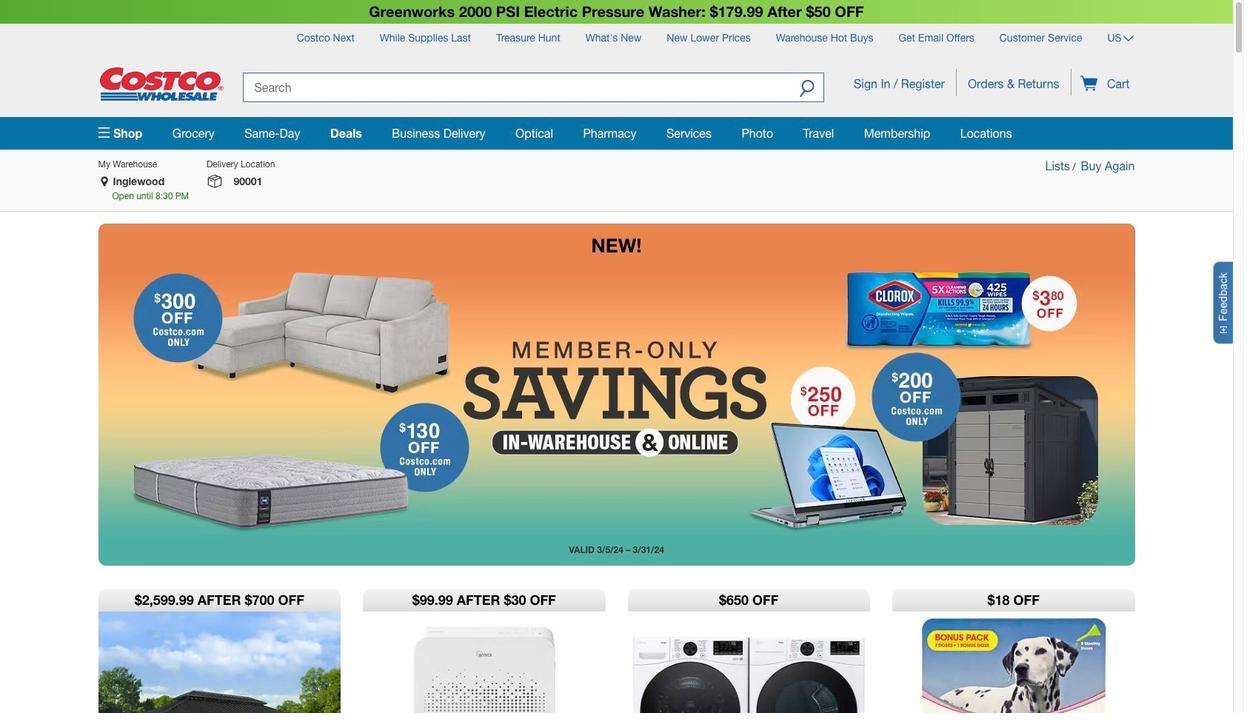 Task type: describe. For each thing, give the bounding box(es) containing it.
lg 4.5 cu. ft. front load washer with turbowash 360 and 7.4 cu. ft. electric dryer with turbosteam and built-in intelligence image
[[628, 612, 870, 713]]

search image
[[800, 79, 815, 100]]

winix true hepa 4 stage air purifier with wi-fi and additional filter image
[[363, 612, 606, 713]]

frontline plus flea and tick dog treatment 45-88 lb, 7+1 doses image
[[893, 612, 1135, 713]]

sojag messina galvanized steel roof gazebo 12 ft. x 20 ft. image
[[98, 612, 341, 713]]



Task type: vqa. For each thing, say whether or not it's contained in the screenshot.
"Search" image
yes



Task type: locate. For each thing, give the bounding box(es) containing it.
costco us homepage image
[[98, 66, 224, 102]]

member only savings in warehouse and online image
[[98, 269, 1135, 534]]

Search text field
[[243, 72, 791, 102]]

main element
[[98, 117, 1135, 150]]

Search text field
[[243, 72, 791, 102]]



